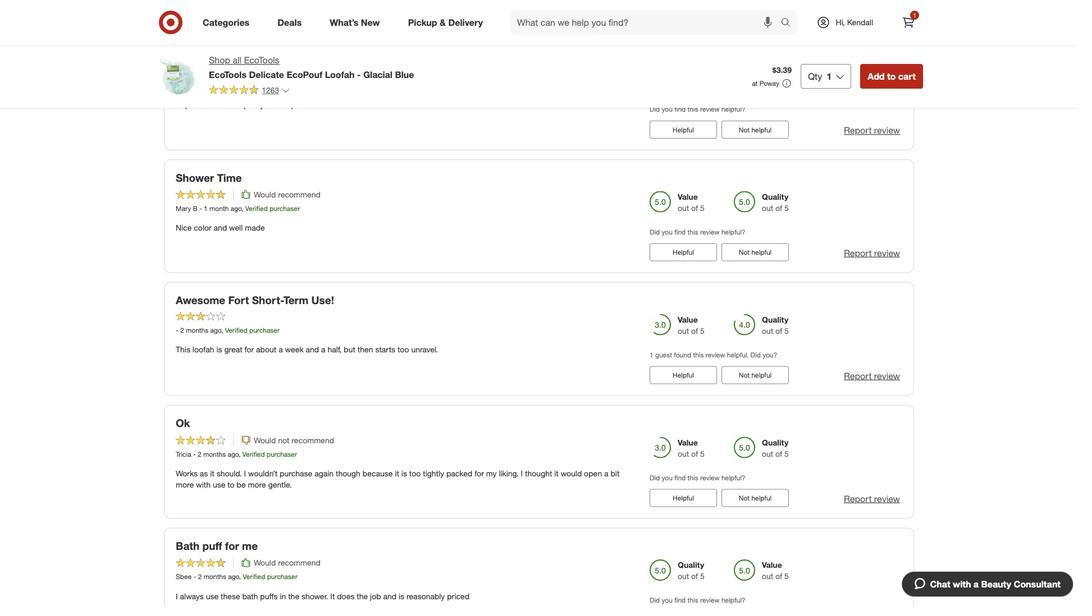 Task type: describe. For each thing, give the bounding box(es) containing it.
1 right b
[[204, 204, 208, 213]]

consultant
[[1014, 579, 1061, 590]]

not for time
[[739, 248, 750, 257]]

months for bath puff for me
[[204, 573, 226, 581]]

, up 'well'
[[242, 204, 243, 213]]

ok
[[176, 417, 190, 430]]

1 right qty
[[827, 71, 832, 82]]

purchase
[[280, 469, 312, 479]]

ago for love it
[[219, 81, 230, 90]]

good
[[219, 100, 239, 110]]

report for it
[[844, 125, 872, 136]]

0 horizontal spatial and
[[214, 223, 227, 233]]

report review button for time
[[844, 247, 900, 260]]

glacial
[[363, 69, 393, 80]]

ash - 22 days ago , verified purchaser
[[176, 81, 288, 90]]

tricia - 2 months ago , verified purchaser
[[176, 450, 297, 459]]

5 helpful from the top
[[673, 494, 694, 503]]

helpful? for love it
[[722, 105, 746, 113]]

not for fort
[[739, 371, 750, 380]]

add to cart button
[[861, 64, 923, 89]]

you for ok
[[662, 474, 673, 482]]

about
[[256, 345, 276, 354]]

4 find from the top
[[675, 597, 686, 605]]

pickup & delivery link
[[399, 10, 497, 35]]

use inside 'works as it should. i wouldn't purchase again though because it is too tightly packed for my liking. i thought it would open a bit more with use to be more gentle.'
[[213, 480, 225, 490]]

report review for time
[[844, 248, 900, 259]]

bit
[[611, 469, 620, 479]]

value for shower time
[[678, 192, 698, 202]]

did you find this review helpful? for love it
[[650, 105, 746, 113]]

again
[[315, 469, 334, 479]]

loofah
[[193, 345, 214, 354]]

shower time
[[176, 171, 242, 184]]

value out of 5 for ok
[[678, 438, 705, 459]]

report for fort
[[844, 371, 872, 382]]

search button
[[776, 10, 803, 37]]

5 not from the top
[[739, 494, 750, 503]]

1 link
[[896, 10, 921, 35]]

$3.39
[[773, 65, 792, 75]]

- right 'tricia'
[[193, 450, 196, 459]]

search
[[776, 18, 803, 29]]

to inside button
[[887, 71, 896, 82]]

it right love
[[203, 48, 209, 61]]

but
[[344, 345, 355, 354]]

would not recommend
[[254, 435, 334, 445]]

liking.
[[499, 469, 519, 479]]

verified up great
[[225, 326, 248, 334]]

beauty
[[981, 579, 1012, 590]]

- inside the shop all ecotools ecotools delicate ecopouf loofah - glacial blue
[[357, 69, 361, 80]]

in
[[280, 592, 286, 601]]

helpful for time
[[673, 248, 694, 257]]

1 not helpful button from the top
[[722, 0, 789, 16]]

0 vertical spatial ecotools
[[244, 55, 279, 66]]

4 did you find this review helpful? from the top
[[650, 597, 746, 605]]

shower
[[176, 171, 214, 184]]

would for bath puff for me
[[254, 558, 276, 568]]

as
[[200, 469, 208, 479]]

not helpful for it
[[739, 125, 772, 134]]

not for it
[[739, 125, 750, 134]]

a inside 'works as it should. i wouldn't purchase again though because it is too tightly packed for my liking. i thought it would open a bit more with use to be more gentle.'
[[604, 469, 609, 479]]

i always use these bath puffs in the shower. it does the job and is reasonably priced
[[176, 592, 470, 601]]

, for ok
[[239, 450, 241, 459]]

helpful? for shower time
[[722, 228, 746, 236]]

blue
[[395, 69, 414, 80]]

a inside button
[[974, 579, 979, 590]]

1263 link
[[209, 85, 290, 98]]

add
[[868, 71, 885, 82]]

recommend for love it
[[278, 67, 321, 77]]

these
[[221, 592, 240, 601]]

use!
[[311, 294, 334, 307]]

2 horizontal spatial i
[[521, 469, 523, 479]]

value for awesome fort short-term use!
[[678, 315, 698, 325]]

4 report review from the top
[[844, 494, 900, 505]]

not
[[278, 435, 289, 445]]

22
[[194, 81, 201, 90]]

hi, kendall
[[836, 17, 873, 27]]

&
[[440, 17, 446, 28]]

helpful for time
[[752, 248, 772, 257]]

me
[[242, 540, 258, 553]]

reasonably
[[407, 592, 445, 601]]

the right in
[[288, 592, 299, 601]]

1 horizontal spatial i
[[244, 469, 246, 479]]

chat with a beauty consultant button
[[902, 572, 1074, 598]]

report review button for fort
[[844, 370, 900, 383]]

purchaser for bath puff for me
[[267, 573, 297, 581]]

- right sbee
[[194, 573, 196, 581]]

always
[[180, 592, 204, 601]]

works
[[176, 469, 198, 479]]

a left half,
[[321, 345, 325, 354]]

1 more from the left
[[176, 480, 194, 490]]

awesome
[[176, 294, 225, 307]]

it left would
[[554, 469, 559, 479]]

fort
[[228, 294, 249, 307]]

all
[[233, 55, 242, 66]]

delivery
[[448, 17, 483, 28]]

at poway
[[752, 79, 780, 88]]

week
[[285, 345, 304, 354]]

0 vertical spatial too
[[398, 345, 409, 354]]

b
[[193, 204, 198, 213]]

deals
[[278, 17, 302, 28]]

half,
[[328, 345, 342, 354]]

qty
[[808, 71, 822, 82]]

0 vertical spatial is
[[216, 345, 222, 354]]

, for bath puff for me
[[239, 573, 241, 581]]

the left price
[[278, 100, 289, 110]]

1 helpful button from the top
[[650, 0, 717, 16]]

recommend for shower time
[[278, 190, 321, 199]]

report for time
[[844, 248, 872, 259]]

wouldn't
[[248, 469, 278, 479]]

for inside 'works as it should. i wouldn't purchase again though because it is too tightly packed for my liking. i thought it would open a bit more with use to be more gentle.'
[[475, 469, 484, 479]]

delicate
[[249, 69, 284, 80]]

you for shower time
[[662, 228, 673, 236]]

this loofah is great for about a week and a half, but then starts too unravel.
[[176, 345, 438, 354]]

what's new link
[[320, 10, 394, 35]]

bath puff for me
[[176, 540, 258, 553]]

super soft!! good quality for the price
[[176, 100, 309, 110]]

helpful button for time
[[650, 244, 717, 262]]

open
[[584, 469, 602, 479]]

1 vertical spatial use
[[206, 592, 219, 601]]

packed
[[446, 469, 473, 479]]

not helpful for fort
[[739, 371, 772, 380]]

for down 1263
[[266, 100, 276, 110]]

soft!!
[[199, 100, 217, 110]]

value out of 5 for awesome fort short-term use!
[[678, 315, 705, 336]]

1263
[[262, 85, 279, 95]]

report review button for it
[[844, 124, 900, 137]]

helpful for it
[[673, 125, 694, 134]]

puffs
[[260, 592, 278, 601]]

4 report review button from the top
[[844, 493, 900, 506]]

report review for fort
[[844, 371, 900, 382]]

1 helpful from the top
[[752, 3, 772, 11]]

pickup & delivery
[[408, 17, 483, 28]]

What can we help you find? suggestions appear below search field
[[511, 10, 784, 35]]

5 helpful from the top
[[752, 494, 772, 503]]

a left week
[[279, 345, 283, 354]]

tricia
[[176, 450, 191, 459]]

this
[[176, 345, 190, 354]]

helpful for it
[[752, 125, 772, 134]]

awesome fort short-term use!
[[176, 294, 334, 307]]

sbee
[[176, 573, 192, 581]]

categories link
[[193, 10, 264, 35]]

not helpful button for time
[[722, 244, 789, 262]]



Task type: vqa. For each thing, say whether or not it's contained in the screenshot.
fifth helpful from the top
yes



Task type: locate. For each thing, give the bounding box(es) containing it.
3 find from the top
[[675, 474, 686, 482]]

works as it should. i wouldn't purchase again though because it is too tightly packed for my liking. i thought it would open a bit more with use to be more gentle.
[[176, 469, 620, 490]]

it right because
[[395, 469, 399, 479]]

would for ok
[[254, 435, 276, 445]]

0 vertical spatial with
[[196, 480, 211, 490]]

not helpful button for fort
[[722, 367, 789, 385]]

did for love it
[[650, 105, 660, 113]]

value out of 5
[[678, 192, 705, 213], [678, 315, 705, 336], [678, 438, 705, 459], [762, 561, 789, 582]]

1 vertical spatial and
[[306, 345, 319, 354]]

2 helpful from the top
[[752, 125, 772, 134]]

verified up super soft!! good quality for the price
[[234, 81, 256, 90]]

should.
[[217, 469, 242, 479]]

,
[[230, 81, 232, 90], [242, 204, 243, 213], [221, 326, 223, 334], [239, 450, 241, 459], [239, 573, 241, 581]]

3 report review button from the top
[[844, 370, 900, 383]]

- 2 months ago , verified purchaser
[[176, 326, 280, 334]]

and
[[214, 223, 227, 233], [306, 345, 319, 354], [383, 592, 397, 601]]

would recommend for bath puff for me
[[254, 558, 321, 568]]

verified
[[234, 81, 256, 90], [245, 204, 268, 213], [225, 326, 248, 334], [242, 450, 265, 459], [243, 573, 265, 581]]

quality out of 5 for shower time
[[762, 192, 789, 213]]

well
[[229, 223, 243, 233]]

this
[[688, 105, 699, 113], [688, 228, 699, 236], [693, 351, 704, 359], [688, 474, 699, 482], [688, 597, 699, 605]]

time
[[217, 171, 242, 184]]

0 horizontal spatial more
[[176, 480, 194, 490]]

, up these
[[239, 573, 241, 581]]

3 helpful button from the top
[[650, 244, 717, 262]]

ago up these
[[228, 573, 239, 581]]

chat with a beauty consultant
[[930, 579, 1061, 590]]

2 find from the top
[[675, 228, 686, 236]]

0 horizontal spatial to
[[228, 480, 235, 490]]

helpful button
[[650, 0, 717, 16], [650, 121, 717, 139], [650, 244, 717, 262], [650, 367, 717, 385], [650, 489, 717, 507]]

2 report from the top
[[844, 248, 872, 259]]

verified for love it
[[234, 81, 256, 90]]

1 find from the top
[[675, 105, 686, 113]]

quality
[[762, 69, 789, 79], [241, 100, 264, 110], [762, 192, 789, 202], [762, 315, 789, 325], [762, 438, 789, 448], [678, 561, 704, 570]]

you
[[662, 105, 673, 113], [662, 228, 673, 236], [662, 474, 673, 482], [662, 597, 673, 605]]

cart
[[899, 71, 916, 82]]

color
[[194, 223, 212, 233]]

for left 'me'
[[225, 540, 239, 553]]

3 helpful from the top
[[673, 248, 694, 257]]

2 did you find this review helpful? from the top
[[650, 228, 746, 236]]

this for fort
[[693, 351, 704, 359]]

more down wouldn't
[[248, 480, 266, 490]]

because
[[363, 469, 393, 479]]

mary
[[176, 204, 191, 213]]

and right job
[[383, 592, 397, 601]]

3 report from the top
[[844, 371, 872, 382]]

0 vertical spatial use
[[213, 480, 225, 490]]

2 helpful from the top
[[673, 125, 694, 134]]

a left bit
[[604, 469, 609, 479]]

it
[[330, 592, 335, 601]]

i right liking.
[[521, 469, 523, 479]]

quality out of 5 for ok
[[762, 438, 789, 459]]

2 up this
[[180, 326, 184, 334]]

purchaser for ok
[[267, 450, 297, 459]]

ago right days
[[219, 81, 230, 90]]

guest
[[655, 351, 672, 359]]

price
[[291, 100, 309, 110]]

3 helpful from the top
[[752, 248, 772, 257]]

gentle.
[[268, 480, 292, 490]]

poway
[[760, 79, 780, 88]]

my
[[486, 469, 497, 479]]

did you find this review helpful?
[[650, 105, 746, 113], [650, 228, 746, 236], [650, 474, 746, 482], [650, 597, 746, 605]]

ago for bath puff for me
[[228, 573, 239, 581]]

ago up loofah
[[210, 326, 221, 334]]

ago right month
[[231, 204, 242, 213]]

2
[[180, 326, 184, 334], [198, 450, 201, 459], [198, 573, 202, 581]]

more
[[176, 480, 194, 490], [248, 480, 266, 490]]

1 did you find this review helpful? from the top
[[650, 105, 746, 113]]

too right 'starts'
[[398, 345, 409, 354]]

bath
[[176, 540, 200, 553]]

out
[[762, 80, 774, 90], [678, 203, 689, 213], [762, 203, 774, 213], [678, 326, 689, 336], [762, 326, 774, 336], [678, 449, 689, 459], [762, 449, 774, 459], [678, 572, 689, 582], [762, 572, 774, 582]]

would up mary b - 1 month ago , verified purchaser at the left of the page
[[254, 190, 276, 199]]

qty 1
[[808, 71, 832, 82]]

nice
[[176, 223, 192, 233]]

verified up made on the left top of page
[[245, 204, 268, 213]]

to right add
[[887, 71, 896, 82]]

this for it
[[688, 105, 699, 113]]

i
[[244, 469, 246, 479], [521, 469, 523, 479], [176, 592, 178, 601]]

find for ok
[[675, 474, 686, 482]]

is left reasonably
[[399, 592, 404, 601]]

5 helpful button from the top
[[650, 489, 717, 507]]

4 helpful button from the top
[[650, 367, 717, 385]]

1 not from the top
[[739, 3, 750, 11]]

did you find this review helpful? for shower time
[[650, 228, 746, 236]]

super
[[176, 100, 197, 110]]

0 vertical spatial to
[[887, 71, 896, 82]]

5 not helpful from the top
[[739, 494, 772, 503]]

1 vertical spatial with
[[953, 579, 971, 590]]

- up this
[[176, 326, 178, 334]]

2 right sbee
[[198, 573, 202, 581]]

days
[[203, 81, 217, 90]]

3 not helpful from the top
[[739, 248, 772, 257]]

did
[[650, 105, 660, 113], [650, 228, 660, 236], [751, 351, 761, 359], [650, 474, 660, 482], [650, 597, 660, 605]]

2 for ok
[[198, 450, 201, 459]]

2 vertical spatial would recommend
[[254, 558, 321, 568]]

did you find this review helpful? for ok
[[650, 474, 746, 482]]

too left tightly
[[409, 469, 421, 479]]

what's new
[[330, 17, 380, 28]]

, down awesome
[[221, 326, 223, 334]]

not helpful button for it
[[722, 121, 789, 139]]

3 not from the top
[[739, 248, 750, 257]]

2 vertical spatial months
[[204, 573, 226, 581]]

4 would from the top
[[254, 558, 276, 568]]

chat
[[930, 579, 951, 590]]

is
[[216, 345, 222, 354], [401, 469, 407, 479], [399, 592, 404, 601]]

1 vertical spatial too
[[409, 469, 421, 479]]

unravel.
[[411, 345, 438, 354]]

verified up bath
[[243, 573, 265, 581]]

purchaser
[[258, 81, 288, 90], [270, 204, 300, 213], [249, 326, 280, 334], [267, 450, 297, 459], [267, 573, 297, 581]]

you for love it
[[662, 105, 673, 113]]

ago up should.
[[228, 450, 239, 459]]

shop
[[209, 55, 230, 66]]

helpful for fort
[[673, 371, 694, 380]]

find for love it
[[675, 105, 686, 113]]

more down works
[[176, 480, 194, 490]]

and right week
[[306, 345, 319, 354]]

would down 'me'
[[254, 558, 276, 568]]

categories
[[203, 17, 249, 28]]

ecotools up delicate
[[244, 55, 279, 66]]

verified for bath puff for me
[[243, 573, 265, 581]]

it
[[203, 48, 209, 61], [210, 469, 214, 479], [395, 469, 399, 479], [554, 469, 559, 479]]

then
[[358, 345, 373, 354]]

months for ok
[[203, 450, 226, 459]]

1 right kendall on the top of the page
[[913, 12, 916, 19]]

for left my
[[475, 469, 484, 479]]

0 vertical spatial and
[[214, 223, 227, 233]]

image of ecotools delicate ecopouf loofah - glacial blue image
[[155, 54, 200, 99]]

shop all ecotools ecotools delicate ecopouf loofah - glacial blue
[[209, 55, 414, 80]]

report review for it
[[844, 125, 900, 136]]

1 would from the top
[[254, 67, 276, 77]]

- right b
[[199, 204, 202, 213]]

2 not from the top
[[739, 125, 750, 134]]

0 vertical spatial months
[[186, 326, 209, 334]]

would recommend for love it
[[254, 67, 321, 77]]

3 report review from the top
[[844, 371, 900, 382]]

1 horizontal spatial to
[[887, 71, 896, 82]]

helpful for fort
[[752, 371, 772, 380]]

3 would from the top
[[254, 435, 276, 445]]

with inside the chat with a beauty consultant button
[[953, 579, 971, 590]]

purchaser for love it
[[258, 81, 288, 90]]

1 horizontal spatial with
[[953, 579, 971, 590]]

priced
[[447, 592, 470, 601]]

job
[[370, 592, 381, 601]]

1 report review button from the top
[[844, 124, 900, 137]]

2 helpful? from the top
[[722, 228, 746, 236]]

2 would recommend from the top
[[254, 190, 321, 199]]

4 you from the top
[[662, 597, 673, 605]]

report review
[[844, 125, 900, 136], [844, 248, 900, 259], [844, 371, 900, 382], [844, 494, 900, 505]]

helpful? for ok
[[722, 474, 746, 482]]

recommend for bath puff for me
[[278, 558, 321, 568]]

term
[[283, 294, 308, 307]]

this for time
[[688, 228, 699, 236]]

recommend
[[278, 67, 321, 77], [278, 190, 321, 199], [292, 435, 334, 445], [278, 558, 321, 568]]

of
[[776, 80, 783, 90], [691, 203, 698, 213], [776, 203, 783, 213], [691, 326, 698, 336], [776, 326, 783, 336], [691, 449, 698, 459], [776, 449, 783, 459], [691, 572, 698, 582], [776, 572, 783, 582]]

new
[[361, 17, 380, 28]]

it right as
[[210, 469, 214, 479]]

starts
[[375, 345, 395, 354]]

is right because
[[401, 469, 407, 479]]

ecotools up ash - 22 days ago , verified purchaser at the left top
[[209, 69, 247, 80]]

, up should.
[[239, 450, 241, 459]]

1
[[913, 12, 916, 19], [827, 71, 832, 82], [204, 204, 208, 213], [650, 351, 654, 359]]

, up good
[[230, 81, 232, 90]]

value out of 5 for shower time
[[678, 192, 705, 213]]

- left 22
[[189, 81, 192, 90]]

3 would recommend from the top
[[254, 558, 321, 568]]

tightly
[[423, 469, 444, 479]]

1 vertical spatial months
[[203, 450, 226, 459]]

did for ok
[[650, 474, 660, 482]]

2 right 'tricia'
[[198, 450, 201, 459]]

months up these
[[204, 573, 226, 581]]

1 helpful from the top
[[673, 3, 694, 11]]

2 not helpful button from the top
[[722, 121, 789, 139]]

sbee - 2 months ago , verified purchaser
[[176, 573, 297, 581]]

1 not helpful from the top
[[739, 3, 772, 11]]

nice color and well made
[[176, 223, 265, 233]]

2 report review button from the top
[[844, 247, 900, 260]]

at
[[752, 79, 758, 88]]

2 not helpful from the top
[[739, 125, 772, 134]]

1 vertical spatial is
[[401, 469, 407, 479]]

ago for ok
[[228, 450, 239, 459]]

with right 'chat'
[[953, 579, 971, 590]]

too inside 'works as it should. i wouldn't purchase again though because it is too tightly packed for my liking. i thought it would open a bit more with use to be more gentle.'
[[409, 469, 421, 479]]

2 report review from the top
[[844, 248, 900, 259]]

though
[[336, 469, 360, 479]]

helpful button for fort
[[650, 367, 717, 385]]

would left not
[[254, 435, 276, 445]]

4 not helpful from the top
[[739, 371, 772, 380]]

would for love it
[[254, 67, 276, 77]]

1 would recommend from the top
[[254, 67, 321, 77]]

0 vertical spatial 2
[[180, 326, 184, 334]]

would recommend up 1263
[[254, 67, 321, 77]]

0 horizontal spatial i
[[176, 592, 178, 601]]

months up loofah
[[186, 326, 209, 334]]

with inside 'works as it should. i wouldn't purchase again though because it is too tightly packed for my liking. i thought it would open a bit more with use to be more gentle.'
[[196, 480, 211, 490]]

is inside 'works as it should. i wouldn't purchase again though because it is too tightly packed for my liking. i thought it would open a bit more with use to be more gentle.'
[[401, 469, 407, 479]]

would for shower time
[[254, 190, 276, 199]]

not helpful for time
[[739, 248, 772, 257]]

1 vertical spatial 2
[[198, 450, 201, 459]]

2 you from the top
[[662, 228, 673, 236]]

quality out of 5 for awesome fort short-term use!
[[762, 315, 789, 336]]

2 would from the top
[[254, 190, 276, 199]]

2 more from the left
[[248, 480, 266, 490]]

would recommend up in
[[254, 558, 321, 568]]

helpful.
[[727, 351, 749, 359]]

5 not helpful button from the top
[[722, 489, 789, 507]]

short-
[[252, 294, 283, 307]]

find for shower time
[[675, 228, 686, 236]]

1 you from the top
[[662, 105, 673, 113]]

loofah
[[325, 69, 355, 80]]

2 vertical spatial 2
[[198, 573, 202, 581]]

2 vertical spatial and
[[383, 592, 397, 601]]

1 vertical spatial ecotools
[[209, 69, 247, 80]]

shower.
[[302, 592, 328, 601]]

1 inside "link"
[[913, 12, 916, 19]]

1 horizontal spatial and
[[306, 345, 319, 354]]

use left these
[[206, 592, 219, 601]]

4 helpful? from the top
[[722, 597, 746, 605]]

would recommend up made on the left top of page
[[254, 190, 321, 199]]

, for love it
[[230, 81, 232, 90]]

4 not from the top
[[739, 371, 750, 380]]

1 report from the top
[[844, 125, 872, 136]]

use down should.
[[213, 480, 225, 490]]

a
[[279, 345, 283, 354], [321, 345, 325, 354], [604, 469, 609, 479], [974, 579, 979, 590]]

3 helpful? from the top
[[722, 474, 746, 482]]

2 horizontal spatial and
[[383, 592, 397, 601]]

and left 'well'
[[214, 223, 227, 233]]

months up as
[[203, 450, 226, 459]]

with down as
[[196, 480, 211, 490]]

a left beauty
[[974, 579, 979, 590]]

would recommend for shower time
[[254, 190, 321, 199]]

to left be
[[228, 480, 235, 490]]

thought
[[525, 469, 552, 479]]

1 vertical spatial to
[[228, 480, 235, 490]]

love it
[[176, 48, 209, 61]]

puff
[[202, 540, 222, 553]]

2 vertical spatial is
[[399, 592, 404, 601]]

0 horizontal spatial with
[[196, 480, 211, 490]]

great
[[224, 345, 242, 354]]

0 vertical spatial would recommend
[[254, 67, 321, 77]]

1 vertical spatial would recommend
[[254, 190, 321, 199]]

4 helpful from the top
[[752, 371, 772, 380]]

1 horizontal spatial more
[[248, 480, 266, 490]]

- left the "glacial"
[[357, 69, 361, 80]]

the left job
[[357, 592, 368, 601]]

verified for ok
[[242, 450, 265, 459]]

for right great
[[245, 345, 254, 354]]

3 you from the top
[[662, 474, 673, 482]]

verified up wouldn't
[[242, 450, 265, 459]]

3 did you find this review helpful? from the top
[[650, 474, 746, 482]]

helpful button for it
[[650, 121, 717, 139]]

ash
[[176, 81, 187, 90]]

helpful?
[[722, 105, 746, 113], [722, 228, 746, 236], [722, 474, 746, 482], [722, 597, 746, 605]]

did for shower time
[[650, 228, 660, 236]]

4 not helpful button from the top
[[722, 367, 789, 385]]

month
[[210, 204, 229, 213]]

1 helpful? from the top
[[722, 105, 746, 113]]

to inside 'works as it should. i wouldn't purchase again though because it is too tightly packed for my liking. i thought it would open a bit more with use to be more gentle.'
[[228, 480, 235, 490]]

i left always
[[176, 592, 178, 601]]

4 helpful from the top
[[673, 371, 694, 380]]

kendall
[[847, 17, 873, 27]]

value for ok
[[678, 438, 698, 448]]

add to cart
[[868, 71, 916, 82]]

quality out of 5
[[762, 69, 789, 90], [762, 192, 789, 213], [762, 315, 789, 336], [762, 438, 789, 459], [678, 561, 705, 582]]

1 report review from the top
[[844, 125, 900, 136]]

2 helpful button from the top
[[650, 121, 717, 139]]

is left great
[[216, 345, 222, 354]]

hi,
[[836, 17, 845, 27]]

made
[[245, 223, 265, 233]]

1 left the 'guest'
[[650, 351, 654, 359]]

to
[[887, 71, 896, 82], [228, 480, 235, 490]]

value
[[678, 192, 698, 202], [678, 315, 698, 325], [678, 438, 698, 448], [762, 561, 782, 570]]

3 not helpful button from the top
[[722, 244, 789, 262]]

would up 1263
[[254, 67, 276, 77]]

not helpful
[[739, 3, 772, 11], [739, 125, 772, 134], [739, 248, 772, 257], [739, 371, 772, 380], [739, 494, 772, 503]]

what's
[[330, 17, 359, 28]]

2 for bath puff for me
[[198, 573, 202, 581]]

4 report from the top
[[844, 494, 872, 505]]

i up be
[[244, 469, 246, 479]]



